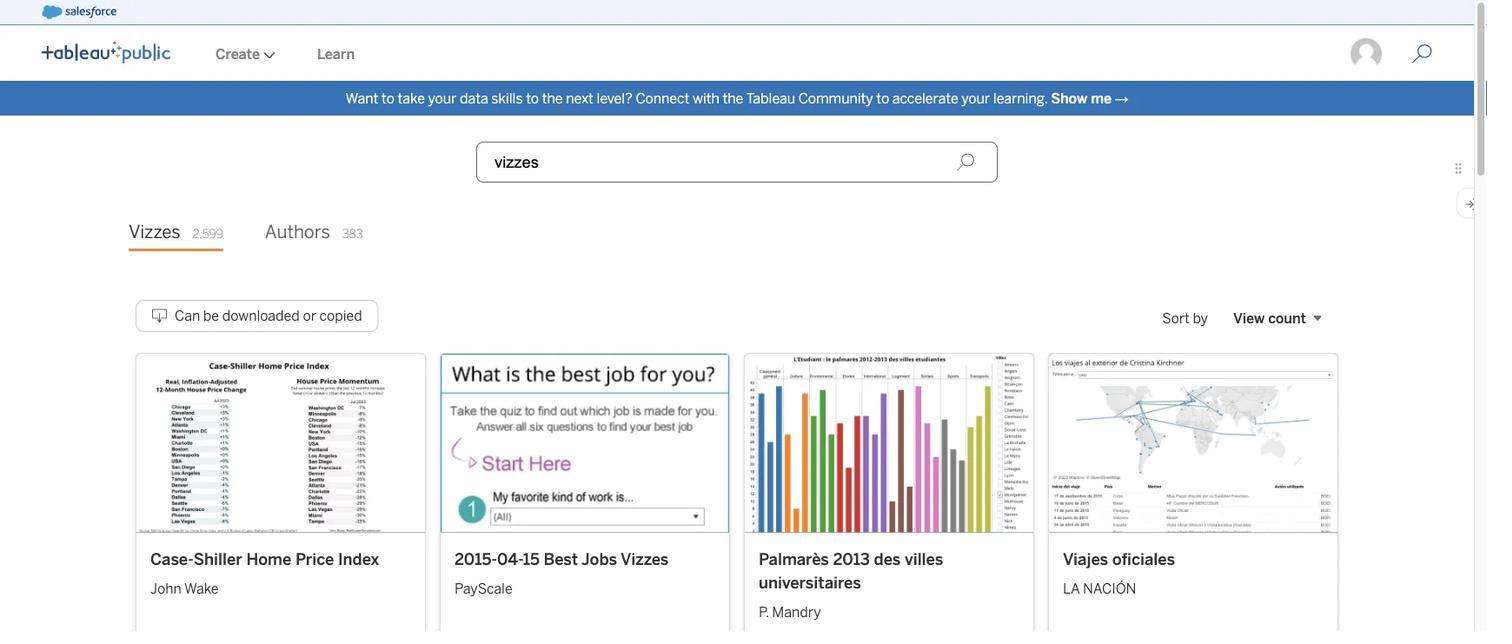 Task type: locate. For each thing, give the bounding box(es) containing it.
palmarès
[[759, 550, 829, 569]]

p. mandry link
[[759, 595, 1020, 623]]

search image
[[956, 153, 976, 172]]

0 horizontal spatial the
[[542, 90, 563, 107]]

john wake link
[[150, 571, 411, 599]]

workbook thumbnail image for best
[[441, 354, 730, 533]]

price
[[296, 550, 334, 569]]

nación
[[1083, 580, 1137, 597]]

2,599
[[193, 227, 223, 241]]

home
[[246, 550, 292, 569]]

0 vertical spatial vizzes
[[129, 221, 181, 243]]

can
[[175, 308, 200, 324]]

1 horizontal spatial your
[[962, 90, 991, 107]]

john.smith1494 image
[[1349, 37, 1384, 71]]

3 workbook thumbnail image from the left
[[745, 354, 1034, 533]]

vizzes
[[129, 221, 181, 243], [621, 550, 669, 569]]

2 horizontal spatial to
[[877, 90, 890, 107]]

jobs
[[582, 550, 617, 569]]

0 horizontal spatial your
[[428, 90, 457, 107]]

connect
[[636, 90, 690, 107]]

your
[[428, 90, 457, 107], [962, 90, 991, 107]]

your left learning.
[[962, 90, 991, 107]]

workbook thumbnail image for villes
[[745, 354, 1034, 533]]

view count button
[[1217, 300, 1339, 336]]

workbook thumbnail image
[[137, 354, 425, 533], [441, 354, 730, 533], [745, 354, 1034, 533], [1049, 354, 1338, 533]]

p.
[[759, 604, 769, 621]]

the left next
[[542, 90, 563, 107]]

2 to from the left
[[526, 90, 539, 107]]

2 the from the left
[[723, 90, 744, 107]]

your right take
[[428, 90, 457, 107]]

be
[[203, 308, 219, 324]]

best
[[544, 550, 578, 569]]

mandry
[[772, 604, 821, 621]]

copied
[[320, 308, 362, 324]]

2015-04-15 best jobs vizzes
[[455, 550, 669, 569]]

next
[[566, 90, 594, 107]]

0 horizontal spatial to
[[382, 90, 395, 107]]

skills
[[492, 90, 523, 107]]

to
[[382, 90, 395, 107], [526, 90, 539, 107], [877, 90, 890, 107]]

view
[[1234, 310, 1265, 326]]

learn
[[317, 46, 355, 62]]

sort by
[[1163, 310, 1209, 326]]

2 workbook thumbnail image from the left
[[441, 354, 730, 533]]

1 horizontal spatial vizzes
[[621, 550, 669, 569]]

to left take
[[382, 90, 395, 107]]

2015-
[[455, 550, 497, 569]]

2015-04-15 best jobs vizzes link
[[455, 548, 716, 571]]

1 horizontal spatial the
[[723, 90, 744, 107]]

1 the from the left
[[542, 90, 563, 107]]

or
[[303, 308, 316, 324]]

by
[[1193, 310, 1209, 326]]

authors
[[265, 221, 330, 243]]

sort
[[1163, 310, 1190, 326]]

john wake
[[150, 580, 219, 597]]

viajes
[[1063, 550, 1109, 569]]

community
[[799, 90, 873, 107]]

1 vertical spatial vizzes
[[621, 550, 669, 569]]

1 workbook thumbnail image from the left
[[137, 354, 425, 533]]

vizzes right the jobs on the left
[[621, 550, 669, 569]]

1 horizontal spatial to
[[526, 90, 539, 107]]

view count
[[1234, 310, 1307, 326]]

show
[[1051, 90, 1088, 107]]

the right 'with'
[[723, 90, 744, 107]]

learning.
[[994, 90, 1048, 107]]

downloaded
[[222, 308, 300, 324]]

case-shiller home price index link
[[150, 548, 411, 571]]

vizzes left 2,599
[[129, 221, 181, 243]]

accelerate
[[893, 90, 959, 107]]

la nación
[[1063, 580, 1137, 597]]

the
[[542, 90, 563, 107], [723, 90, 744, 107]]

want
[[346, 90, 379, 107]]

level?
[[597, 90, 633, 107]]

workbook thumbnail image for price
[[137, 354, 425, 533]]

to right skills
[[526, 90, 539, 107]]

to left accelerate
[[877, 90, 890, 107]]

oficiales
[[1113, 550, 1176, 569]]

can be downloaded or copied button
[[136, 300, 379, 332]]

case-shiller home price index
[[150, 550, 379, 569]]

04-
[[497, 550, 523, 569]]

learn link
[[296, 27, 376, 81]]



Task type: describe. For each thing, give the bounding box(es) containing it.
want to take your data skills to the next level? connect with the tableau community to accelerate your learning. show me →
[[346, 90, 1129, 107]]

viajes oficiales link
[[1063, 548, 1324, 571]]

count
[[1269, 310, 1307, 326]]

4 workbook thumbnail image from the left
[[1049, 354, 1338, 533]]

payscale link
[[455, 571, 716, 599]]

tableau
[[746, 90, 796, 107]]

logo image
[[42, 41, 170, 63]]

data
[[460, 90, 488, 107]]

universitaires
[[759, 574, 861, 593]]

villes
[[905, 550, 944, 569]]

payscale
[[455, 580, 513, 597]]

john
[[150, 580, 182, 597]]

create button
[[195, 27, 296, 81]]

wake
[[184, 580, 219, 597]]

2013
[[833, 550, 870, 569]]

2 your from the left
[[962, 90, 991, 107]]

index
[[338, 550, 379, 569]]

with
[[693, 90, 720, 107]]

p. mandry
[[759, 604, 821, 621]]

can be downloaded or copied
[[175, 308, 362, 324]]

palmarès 2013 des villes universitaires
[[759, 550, 944, 593]]

383
[[342, 227, 363, 241]]

1 your from the left
[[428, 90, 457, 107]]

show me link
[[1051, 90, 1112, 107]]

create
[[216, 46, 260, 62]]

shiller
[[194, 550, 242, 569]]

me
[[1091, 90, 1112, 107]]

des
[[874, 550, 901, 569]]

1 to from the left
[[382, 90, 395, 107]]

3 to from the left
[[877, 90, 890, 107]]

palmarès 2013 des villes universitaires link
[[759, 548, 1020, 595]]

→
[[1115, 90, 1129, 107]]

Search input field
[[476, 142, 998, 183]]

take
[[398, 90, 425, 107]]

15
[[523, 550, 540, 569]]

la nación link
[[1063, 571, 1324, 599]]

la
[[1063, 580, 1080, 597]]

viajes oficiales
[[1063, 550, 1176, 569]]

go to search image
[[1391, 43, 1454, 64]]

salesforce logo image
[[42, 5, 116, 19]]

0 horizontal spatial vizzes
[[129, 221, 181, 243]]

case-
[[150, 550, 194, 569]]



Task type: vqa. For each thing, say whether or not it's contained in the screenshot.
Mandry
yes



